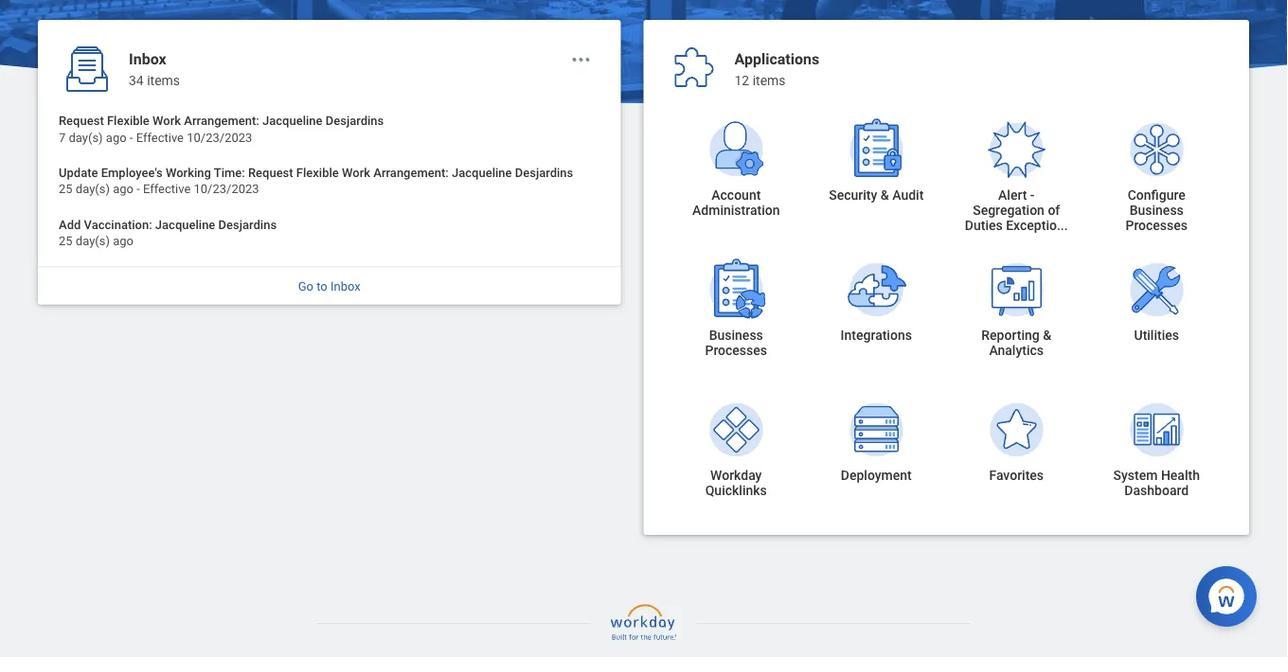 Task type: describe. For each thing, give the bounding box(es) containing it.
to
[[317, 279, 328, 293]]

arrangement: inside the request flexible work arrangement: jacqueline desjardins 7 day(s) ago -  effective 10/23/2023
[[184, 114, 260, 128]]

configure
[[1128, 187, 1186, 203]]

business inside configure business processes
[[1130, 202, 1184, 218]]

go to inbox
[[298, 279, 361, 293]]

jacqueline inside update employee's working time: request flexible work arrangement: jacqueline desjardins 25 day(s) ago -  effective 10/23/2023
[[452, 166, 512, 180]]

- inside the alert - segregation of duties exceptio ...
[[1031, 187, 1035, 203]]

analytics
[[990, 343, 1044, 358]]

ago inside update employee's working time: request flexible work arrangement: jacqueline desjardins 25 day(s) ago -  effective 10/23/2023
[[113, 182, 134, 196]]

business processes
[[705, 327, 768, 358]]

utilities
[[1135, 327, 1180, 343]]

dashboard
[[1125, 483, 1190, 498]]

effective inside the request flexible work arrangement: jacqueline desjardins 7 day(s) ago -  effective 10/23/2023
[[136, 130, 184, 144]]

go to inbox button
[[38, 267, 621, 305]]

12
[[735, 72, 750, 88]]

administration
[[693, 202, 780, 218]]

items for applications
[[753, 72, 786, 88]]

deployment
[[841, 468, 912, 483]]

10/23/2023 inside the request flexible work arrangement: jacqueline desjardins 7 day(s) ago -  effective 10/23/2023
[[187, 130, 252, 144]]

10/23/2023 inside update employee's working time: request flexible work arrangement: jacqueline desjardins 25 day(s) ago -  effective 10/23/2023
[[194, 182, 259, 196]]

desjardins inside update employee's working time: request flexible work arrangement: jacqueline desjardins 25 day(s) ago -  effective 10/23/2023
[[515, 166, 574, 180]]

reporting & analytics
[[982, 327, 1052, 358]]

segregation
[[973, 202, 1045, 218]]

flexible inside update employee's working time: request flexible work arrangement: jacqueline desjardins 25 day(s) ago -  effective 10/23/2023
[[297, 166, 339, 180]]

quicklinks
[[706, 483, 767, 498]]

desjardins inside add vaccination: jacqueline desjardins 25 day(s) ago
[[219, 218, 277, 232]]

add vaccination: jacqueline desjardins 25 day(s) ago
[[59, 218, 277, 248]]

system health dashboard
[[1114, 468, 1201, 498]]

request flexible work arrangement: jacqueline desjardins 7 day(s) ago -  effective 10/23/2023
[[59, 114, 384, 144]]

time:
[[214, 166, 245, 180]]

go
[[298, 279, 314, 293]]

ago inside add vaccination: jacqueline desjardins 25 day(s) ago
[[113, 234, 134, 248]]

day(s) inside add vaccination: jacqueline desjardins 25 day(s) ago
[[76, 234, 110, 248]]

integrations link
[[807, 236, 947, 376]]

update
[[59, 166, 98, 180]]

favorites
[[990, 468, 1044, 483]]

duties
[[966, 217, 1003, 233]]

day(s) inside update employee's working time: request flexible work arrangement: jacqueline desjardins 25 day(s) ago -  effective 10/23/2023
[[76, 182, 110, 196]]

items for inbox
[[147, 72, 180, 88]]

deployment link
[[807, 376, 947, 516]]

security & audit
[[829, 187, 924, 203]]

security & audit link
[[807, 96, 947, 236]]

utilities link
[[1087, 236, 1227, 376]]

- inside update employee's working time: request flexible work arrangement: jacqueline desjardins 25 day(s) ago -  effective 10/23/2023
[[137, 182, 140, 196]]

7
[[59, 130, 66, 144]]



Task type: locate. For each thing, give the bounding box(es) containing it.
-
[[130, 130, 133, 144], [137, 182, 140, 196], [1031, 187, 1035, 203]]

1 horizontal spatial -
[[137, 182, 140, 196]]

flexible down 34
[[107, 114, 150, 128]]

day(s) down update
[[76, 182, 110, 196]]

flexible inside the request flexible work arrangement: jacqueline desjardins 7 day(s) ago -  effective 10/23/2023
[[107, 114, 150, 128]]

work inside the request flexible work arrangement: jacqueline desjardins 7 day(s) ago -  effective 10/23/2023
[[153, 114, 181, 128]]

0 vertical spatial arrangement:
[[184, 114, 260, 128]]

configure business processes
[[1126, 187, 1188, 233]]

2 items from the left
[[753, 72, 786, 88]]

0 vertical spatial inbox
[[129, 50, 166, 68]]

0 vertical spatial work
[[153, 114, 181, 128]]

jacqueline
[[263, 114, 323, 128], [452, 166, 512, 180], [155, 218, 215, 232]]

items
[[147, 72, 180, 88], [753, 72, 786, 88]]

2 25 from the top
[[59, 234, 73, 248]]

10/23/2023 up the 'time:'
[[187, 130, 252, 144]]

1 horizontal spatial inbox
[[331, 279, 361, 293]]

25 down add
[[59, 234, 73, 248]]

request inside update employee's working time: request flexible work arrangement: jacqueline desjardins 25 day(s) ago -  effective 10/23/2023
[[248, 166, 293, 180]]

work
[[153, 114, 181, 128], [342, 166, 371, 180]]

0 vertical spatial effective
[[136, 130, 184, 144]]

applications
[[735, 50, 820, 68]]

business inside business processes
[[709, 327, 764, 343]]

1 vertical spatial effective
[[143, 182, 191, 196]]

25 inside update employee's working time: request flexible work arrangement: jacqueline desjardins 25 day(s) ago -  effective 10/23/2023
[[59, 182, 73, 196]]

health
[[1162, 468, 1201, 483]]

request right the 'time:'
[[248, 166, 293, 180]]

2 horizontal spatial desjardins
[[515, 166, 574, 180]]

flexible right the 'time:'
[[297, 166, 339, 180]]

workday
[[711, 468, 762, 483]]

integrations
[[841, 327, 913, 343]]

0 vertical spatial 25
[[59, 182, 73, 196]]

ago inside the request flexible work arrangement: jacqueline desjardins 7 day(s) ago -  effective 10/23/2023
[[106, 130, 127, 144]]

1 horizontal spatial jacqueline
[[263, 114, 323, 128]]

desjardins inside the request flexible work arrangement: jacqueline desjardins 7 day(s) ago -  effective 10/23/2023
[[326, 114, 384, 128]]

& for analytics
[[1044, 327, 1052, 343]]

request
[[59, 114, 104, 128], [248, 166, 293, 180]]

ago down 'employee's'
[[113, 182, 134, 196]]

- up 'employee's'
[[130, 130, 133, 144]]

2 horizontal spatial jacqueline
[[452, 166, 512, 180]]

inbox inside button
[[331, 279, 361, 293]]

work inside update employee's working time: request flexible work arrangement: jacqueline desjardins 25 day(s) ago -  effective 10/23/2023
[[342, 166, 371, 180]]

1 horizontal spatial work
[[342, 166, 371, 180]]

10/23/2023
[[187, 130, 252, 144], [194, 182, 259, 196]]

- inside the request flexible work arrangement: jacqueline desjardins 7 day(s) ago -  effective 10/23/2023
[[130, 130, 133, 144]]

favorites link
[[947, 376, 1087, 516]]

0 vertical spatial &
[[881, 187, 890, 203]]

0 horizontal spatial items
[[147, 72, 180, 88]]

day(s) right 7
[[69, 130, 103, 144]]

employee's
[[101, 166, 163, 180]]

& for audit
[[881, 187, 890, 203]]

1 vertical spatial flexible
[[297, 166, 339, 180]]

day(s)
[[69, 130, 103, 144], [76, 182, 110, 196], [76, 234, 110, 248]]

&
[[881, 187, 890, 203], [1044, 327, 1052, 343]]

& inside reporting & analytics
[[1044, 327, 1052, 343]]

ago down vaccination:
[[113, 234, 134, 248]]

1 horizontal spatial &
[[1044, 327, 1052, 343]]

1 vertical spatial processes
[[705, 343, 768, 358]]

business
[[1130, 202, 1184, 218], [709, 327, 764, 343]]

items inside inbox 34 items
[[147, 72, 180, 88]]

- down 'employee's'
[[137, 182, 140, 196]]

items inside applications 12 items
[[753, 72, 786, 88]]

items down applications
[[753, 72, 786, 88]]

reporting
[[982, 327, 1040, 343]]

25
[[59, 182, 73, 196], [59, 234, 73, 248]]

alert - segregation of duties exceptio ...
[[966, 187, 1069, 233]]

0 horizontal spatial request
[[59, 114, 104, 128]]

& inside 'link'
[[881, 187, 890, 203]]

inbox up 34
[[129, 50, 166, 68]]

security
[[829, 187, 878, 203]]

applications 12 items
[[735, 50, 820, 88]]

processes
[[1126, 217, 1188, 233], [705, 343, 768, 358]]

2 horizontal spatial -
[[1031, 187, 1035, 203]]

request inside the request flexible work arrangement: jacqueline desjardins 7 day(s) ago -  effective 10/23/2023
[[59, 114, 104, 128]]

effective inside update employee's working time: request flexible work arrangement: jacqueline desjardins 25 day(s) ago -  effective 10/23/2023
[[143, 182, 191, 196]]

0 vertical spatial processes
[[1126, 217, 1188, 233]]

1 vertical spatial desjardins
[[515, 166, 574, 180]]

update employee's working time: request flexible work arrangement: jacqueline desjardins 25 day(s) ago -  effective 10/23/2023
[[59, 166, 574, 196]]

1 horizontal spatial processes
[[1126, 217, 1188, 233]]

request up 7
[[59, 114, 104, 128]]

0 horizontal spatial arrangement:
[[184, 114, 260, 128]]

1 vertical spatial day(s)
[[76, 182, 110, 196]]

0 vertical spatial request
[[59, 114, 104, 128]]

jacqueline inside the request flexible work arrangement: jacqueline desjardins 7 day(s) ago -  effective 10/23/2023
[[263, 114, 323, 128]]

effective up 'employee's'
[[136, 130, 184, 144]]

0 vertical spatial flexible
[[107, 114, 150, 128]]

1 horizontal spatial request
[[248, 166, 293, 180]]

0 horizontal spatial flexible
[[107, 114, 150, 128]]

1 vertical spatial jacqueline
[[452, 166, 512, 180]]

1 horizontal spatial business
[[1130, 202, 1184, 218]]

effective
[[136, 130, 184, 144], [143, 182, 191, 196]]

0 horizontal spatial work
[[153, 114, 181, 128]]

day(s) inside the request flexible work arrangement: jacqueline desjardins 7 day(s) ago -  effective 10/23/2023
[[69, 130, 103, 144]]

flexible
[[107, 114, 150, 128], [297, 166, 339, 180]]

0 vertical spatial day(s)
[[69, 130, 103, 144]]

inbox
[[129, 50, 166, 68], [331, 279, 361, 293]]

arrangement: inside update employee's working time: request flexible work arrangement: jacqueline desjardins 25 day(s) ago -  effective 10/23/2023
[[374, 166, 449, 180]]

0 horizontal spatial -
[[130, 130, 133, 144]]

ago
[[106, 130, 127, 144], [113, 182, 134, 196], [113, 234, 134, 248]]

1 vertical spatial &
[[1044, 327, 1052, 343]]

1 vertical spatial business
[[709, 327, 764, 343]]

arrangement:
[[184, 114, 260, 128], [374, 166, 449, 180]]

2 vertical spatial day(s)
[[76, 234, 110, 248]]

jacqueline inside add vaccination: jacqueline desjardins 25 day(s) ago
[[155, 218, 215, 232]]

1 25 from the top
[[59, 182, 73, 196]]

inbox 34 items
[[129, 50, 180, 88]]

0 vertical spatial jacqueline
[[263, 114, 323, 128]]

- right alert
[[1031, 187, 1035, 203]]

0 horizontal spatial inbox
[[129, 50, 166, 68]]

related actions image
[[570, 48, 593, 71]]

1 vertical spatial 10/23/2023
[[194, 182, 259, 196]]

1 horizontal spatial items
[[753, 72, 786, 88]]

0 horizontal spatial processes
[[705, 343, 768, 358]]

effective down working
[[143, 182, 191, 196]]

& right reporting
[[1044, 327, 1052, 343]]

2 vertical spatial ago
[[113, 234, 134, 248]]

1 vertical spatial 25
[[59, 234, 73, 248]]

inbox right to
[[331, 279, 361, 293]]

1 vertical spatial ago
[[113, 182, 134, 196]]

add
[[59, 218, 81, 232]]

of
[[1048, 202, 1061, 218]]

account administration
[[693, 187, 780, 218]]

1 items from the left
[[147, 72, 180, 88]]

10/23/2023 down the 'time:'
[[194, 182, 259, 196]]

1 vertical spatial arrangement:
[[374, 166, 449, 180]]

2 vertical spatial desjardins
[[219, 218, 277, 232]]

workday assistant region
[[1197, 559, 1265, 627]]

1 vertical spatial work
[[342, 166, 371, 180]]

0 horizontal spatial desjardins
[[219, 218, 277, 232]]

system
[[1114, 468, 1158, 483]]

0 vertical spatial business
[[1130, 202, 1184, 218]]

1 vertical spatial inbox
[[331, 279, 361, 293]]

1 vertical spatial request
[[248, 166, 293, 180]]

2 vertical spatial jacqueline
[[155, 218, 215, 232]]

working
[[166, 166, 211, 180]]

34
[[129, 72, 144, 88]]

inbox inside inbox 34 items
[[129, 50, 166, 68]]

0 vertical spatial 10/23/2023
[[187, 130, 252, 144]]

day(s) down add
[[76, 234, 110, 248]]

0 horizontal spatial &
[[881, 187, 890, 203]]

0 horizontal spatial business
[[709, 327, 764, 343]]

...
[[1058, 217, 1069, 233]]

vaccination:
[[84, 218, 152, 232]]

0 vertical spatial ago
[[106, 130, 127, 144]]

desjardins
[[326, 114, 384, 128], [515, 166, 574, 180], [219, 218, 277, 232]]

1 horizontal spatial arrangement:
[[374, 166, 449, 180]]

alert
[[999, 187, 1028, 203]]

account
[[712, 187, 761, 203]]

workday quicklinks
[[706, 468, 767, 498]]

& left audit
[[881, 187, 890, 203]]

items right 34
[[147, 72, 180, 88]]

1 horizontal spatial desjardins
[[326, 114, 384, 128]]

ago up 'employee's'
[[106, 130, 127, 144]]

0 horizontal spatial jacqueline
[[155, 218, 215, 232]]

exceptio
[[1007, 217, 1058, 233]]

0 vertical spatial desjardins
[[326, 114, 384, 128]]

25 down update
[[59, 182, 73, 196]]

1 horizontal spatial flexible
[[297, 166, 339, 180]]

25 inside add vaccination: jacqueline desjardins 25 day(s) ago
[[59, 234, 73, 248]]

audit
[[893, 187, 924, 203]]



Task type: vqa. For each thing, say whether or not it's contained in the screenshot.
leftmost INBOX
yes



